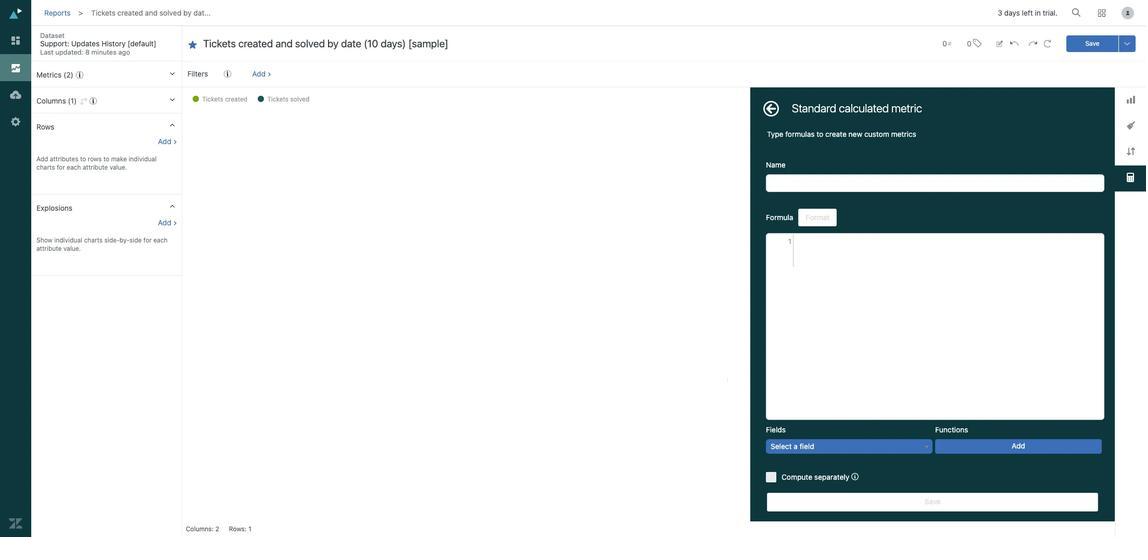 Task type: describe. For each thing, give the bounding box(es) containing it.
1 horizontal spatial open in-app guide image
[[90, 97, 97, 105]]

select a field link
[[767, 440, 932, 454]]

compute separately
[[782, 473, 850, 482]]

0 button
[[963, 32, 986, 55]]

zendesk image
[[9, 517, 22, 531]]

datasets image
[[9, 88, 22, 102]]

columns:
[[186, 526, 214, 533]]

0 button
[[938, 33, 956, 54]]

info image
[[852, 473, 859, 481]]

metrics (2)
[[36, 70, 73, 79]]

add attributes to rows to make individual charts for each attribute value.
[[36, 155, 157, 171]]

[default]
[[128, 39, 156, 48]]

tickets for tickets created
[[202, 95, 223, 103]]

save button
[[1067, 35, 1119, 52]]

type formulas to create new custom metrics
[[767, 130, 917, 139]]

dataset support: updates history [default] last updated: 8 minutes ago
[[40, 31, 156, 56]]

0 vertical spatial 1
[[788, 237, 792, 246]]

dashboard image
[[9, 34, 22, 47]]

individual inside show individual charts side-by-side for each attribute value.
[[54, 236, 82, 244]]

tickets for tickets created and solved by dat...
[[91, 8, 115, 17]]

columns (1)
[[36, 96, 77, 105]]

tickets solved
[[267, 95, 310, 103]]

(1)
[[68, 96, 77, 105]]

tickets created
[[202, 95, 248, 103]]

formulas
[[786, 130, 815, 139]]

separately
[[815, 473, 850, 482]]

rows
[[88, 155, 102, 163]]

1 horizontal spatial to
[[103, 155, 109, 163]]

add inside add button
[[1012, 442, 1026, 451]]

each inside show individual charts side-by-side for each attribute value.
[[153, 236, 168, 244]]

0 vertical spatial solved
[[160, 8, 181, 17]]

metrics
[[892, 130, 917, 139]]

individual inside "add attributes to rows to make individual charts for each attribute value."
[[129, 155, 157, 163]]

select a field
[[771, 442, 815, 451]]

attributes
[[50, 155, 78, 163]]

updated:
[[55, 48, 83, 56]]

3
[[998, 9, 1003, 17]]

zendesk products image
[[1099, 9, 1106, 17]]

last
[[40, 48, 54, 56]]

add button
[[936, 440, 1102, 454]]

attribute inside show individual charts side-by-side for each attribute value.
[[36, 245, 62, 253]]

0 for 0 popup button
[[943, 39, 947, 48]]

custom
[[865, 130, 890, 139]]

history
[[102, 39, 126, 48]]

0 horizontal spatial open in-app guide image
[[76, 71, 83, 79]]

a
[[794, 442, 798, 451]]

rows: 1
[[229, 526, 251, 533]]

graph image
[[1127, 96, 1135, 104]]

type
[[767, 130, 784, 139]]

8
[[85, 48, 90, 56]]

metrics
[[36, 70, 62, 79]]

formula
[[766, 213, 793, 222]]

charts inside "add attributes to rows to make individual charts for each attribute value."
[[36, 164, 55, 171]]

filters
[[188, 69, 208, 78]]

support:
[[40, 39, 69, 48]]

columns
[[36, 96, 66, 105]]

save
[[1086, 39, 1100, 47]]

0 for 0 button
[[967, 39, 972, 48]]

(2)
[[64, 70, 73, 79]]

standard
[[792, 102, 837, 115]]

show
[[36, 236, 53, 244]]



Task type: locate. For each thing, give the bounding box(es) containing it.
attribute down rows
[[83, 164, 108, 171]]

0 horizontal spatial charts
[[36, 164, 55, 171]]

columns: 2
[[186, 526, 219, 533]]

0 horizontal spatial for
[[57, 164, 65, 171]]

1 vertical spatial attribute
[[36, 245, 62, 253]]

dat...
[[194, 8, 211, 17]]

created
[[117, 8, 143, 17], [225, 95, 248, 103]]

None text field
[[203, 37, 922, 51]]

for inside "add attributes to rows to make individual charts for each attribute value."
[[57, 164, 65, 171]]

0 right 0 popup button
[[967, 39, 972, 48]]

0 inside popup button
[[943, 39, 947, 48]]

0 vertical spatial individual
[[129, 155, 157, 163]]

0 vertical spatial each
[[67, 164, 81, 171]]

tickets created and solved by dat...
[[91, 8, 211, 17]]

1 vertical spatial created
[[225, 95, 248, 103]]

admin image
[[9, 115, 22, 129]]

individual
[[129, 155, 157, 163], [54, 236, 82, 244]]

2 horizontal spatial tickets
[[267, 95, 289, 103]]

0 vertical spatial created
[[117, 8, 143, 17]]

1 horizontal spatial value.
[[110, 164, 127, 171]]

1 horizontal spatial charts
[[84, 236, 103, 244]]

functions
[[936, 426, 968, 434]]

tickets for tickets solved
[[267, 95, 289, 103]]

each
[[67, 164, 81, 171], [153, 236, 168, 244]]

ago
[[118, 48, 130, 56]]

1 vertical spatial value.
[[63, 245, 81, 253]]

1 horizontal spatial for
[[144, 236, 152, 244]]

add
[[252, 69, 266, 78], [158, 137, 171, 146], [36, 155, 48, 163], [158, 218, 171, 227], [1012, 442, 1026, 451]]

created for tickets created and solved by dat...
[[117, 8, 143, 17]]

1 vertical spatial for
[[144, 236, 152, 244]]

explosions
[[36, 204, 72, 213]]

name
[[766, 160, 786, 169]]

1 horizontal spatial each
[[153, 236, 168, 244]]

to right rows
[[103, 155, 109, 163]]

calculated
[[839, 102, 889, 115]]

fields
[[766, 426, 786, 434]]

updates
[[71, 39, 100, 48]]

1 vertical spatial each
[[153, 236, 168, 244]]

reports
[[44, 8, 71, 17]]

1 horizontal spatial individual
[[129, 155, 157, 163]]

0 vertical spatial charts
[[36, 164, 55, 171]]

standard calculated metric
[[792, 102, 922, 115]]

to
[[817, 130, 824, 139], [80, 155, 86, 163], [103, 155, 109, 163]]

charts down attributes
[[36, 164, 55, 171]]

0 horizontal spatial value.
[[63, 245, 81, 253]]

reports image
[[9, 61, 22, 74]]

0 inside button
[[967, 39, 972, 48]]

for inside show individual charts side-by-side for each attribute value.
[[144, 236, 152, 244]]

to for attributes
[[80, 155, 86, 163]]

open in-app guide image right (2)
[[76, 71, 83, 79]]

0 horizontal spatial tickets
[[91, 8, 115, 17]]

each right "side"
[[153, 236, 168, 244]]

1 vertical spatial individual
[[54, 236, 82, 244]]

left
[[1022, 9, 1033, 17]]

2 horizontal spatial open in-app guide image
[[224, 70, 231, 78]]

attribute down show
[[36, 245, 62, 253]]

1 down the formula
[[788, 237, 792, 246]]

0 horizontal spatial 1
[[249, 526, 251, 533]]

1 vertical spatial 1
[[249, 526, 251, 533]]

for
[[57, 164, 65, 171], [144, 236, 152, 244]]

charts inside show individual charts side-by-side for each attribute value.
[[84, 236, 103, 244]]

make
[[111, 155, 127, 163]]

create
[[826, 130, 847, 139]]

combined shape image
[[1127, 122, 1135, 130]]

value. inside "add attributes to rows to make individual charts for each attribute value."
[[110, 164, 127, 171]]

to for formulas
[[817, 130, 824, 139]]

solved
[[160, 8, 181, 17], [290, 95, 310, 103]]

0 vertical spatial attribute
[[83, 164, 108, 171]]

calc image
[[1127, 173, 1135, 183]]

1 horizontal spatial attribute
[[83, 164, 108, 171]]

to left create
[[817, 130, 824, 139]]

1 vertical spatial charts
[[84, 236, 103, 244]]

each inside "add attributes to rows to make individual charts for each attribute value."
[[67, 164, 81, 171]]

open in-app guide image up tickets created
[[224, 70, 231, 78]]

rows
[[36, 122, 54, 131]]

in
[[1035, 9, 1041, 17]]

0 horizontal spatial attribute
[[36, 245, 62, 253]]

3 days left in trial.
[[998, 9, 1058, 17]]

0 horizontal spatial to
[[80, 155, 86, 163]]

by-
[[120, 236, 130, 244]]

and
[[145, 8, 158, 17]]

to left rows
[[80, 155, 86, 163]]

attribute inside "add attributes to rows to make individual charts for each attribute value."
[[83, 164, 108, 171]]

show individual charts side-by-side for each attribute value.
[[36, 236, 168, 253]]

field
[[800, 442, 815, 451]]

value. down explosions
[[63, 245, 81, 253]]

add inside "add attributes to rows to make individual charts for each attribute value."
[[36, 155, 48, 163]]

days
[[1005, 9, 1020, 17]]

dataset
[[40, 31, 65, 40]]

Search... field
[[1074, 5, 1084, 20]]

1 horizontal spatial created
[[225, 95, 248, 103]]

value. inside show individual charts side-by-side for each attribute value.
[[63, 245, 81, 253]]

tickets
[[91, 8, 115, 17], [202, 95, 223, 103], [267, 95, 289, 103]]

1 horizontal spatial solved
[[290, 95, 310, 103]]

2 0 from the left
[[967, 39, 972, 48]]

0 horizontal spatial individual
[[54, 236, 82, 244]]

created for tickets created
[[225, 95, 248, 103]]

1 horizontal spatial tickets
[[202, 95, 223, 103]]

arrow left3 image
[[764, 101, 779, 117]]

minutes
[[91, 48, 117, 56]]

charts
[[36, 164, 55, 171], [84, 236, 103, 244]]

trial.
[[1043, 9, 1058, 17]]

individual right make
[[129, 155, 157, 163]]

rows:
[[229, 526, 247, 533]]

0 horizontal spatial each
[[67, 164, 81, 171]]

arrows image
[[1127, 148, 1135, 156]]

1 vertical spatial solved
[[290, 95, 310, 103]]

side-
[[104, 236, 120, 244]]

other options image
[[1124, 39, 1132, 48]]

0 left 0 button
[[943, 39, 947, 48]]

side
[[130, 236, 142, 244]]

2 horizontal spatial to
[[817, 130, 824, 139]]

compute
[[782, 473, 813, 482]]

select
[[771, 442, 792, 451]]

open in-app guide image right (1)
[[90, 97, 97, 105]]

for down attributes
[[57, 164, 65, 171]]

0 horizontal spatial created
[[117, 8, 143, 17]]

1 horizontal spatial 1
[[788, 237, 792, 246]]

open in-app guide image
[[224, 70, 231, 78], [76, 71, 83, 79], [90, 97, 97, 105]]

0 horizontal spatial solved
[[160, 8, 181, 17]]

None text field
[[766, 175, 1105, 192]]

charts left side- on the left top
[[84, 236, 103, 244]]

save group
[[1067, 35, 1136, 52]]

value.
[[110, 164, 127, 171], [63, 245, 81, 253]]

1 horizontal spatial 0
[[967, 39, 972, 48]]

value. down make
[[110, 164, 127, 171]]

0 vertical spatial for
[[57, 164, 65, 171]]

1
[[788, 237, 792, 246], [249, 526, 251, 533]]

each down attributes
[[67, 164, 81, 171]]

individual right show
[[54, 236, 82, 244]]

new
[[849, 130, 863, 139]]

1 0 from the left
[[943, 39, 947, 48]]

for right "side"
[[144, 236, 152, 244]]

metric
[[892, 102, 922, 115]]

1 right rows:
[[249, 526, 251, 533]]

2
[[216, 526, 219, 533]]

by
[[183, 8, 192, 17]]

0
[[943, 39, 947, 48], [967, 39, 972, 48]]

0 horizontal spatial 0
[[943, 39, 947, 48]]

attribute
[[83, 164, 108, 171], [36, 245, 62, 253]]

arrow right14 image
[[173, 34, 182, 43]]

0 vertical spatial value.
[[110, 164, 127, 171]]



Task type: vqa. For each thing, say whether or not it's contained in the screenshot.
value. in the "show individual charts side-by-side for each attribute value."
yes



